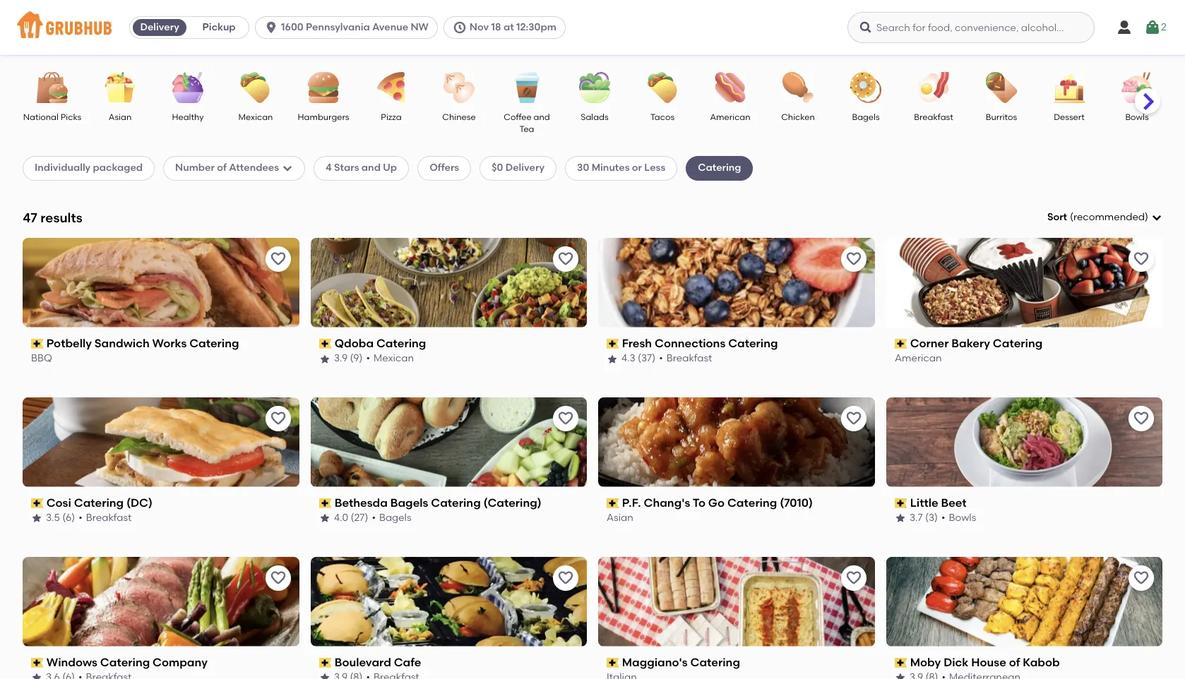 Task type: vqa. For each thing, say whether or not it's contained in the screenshot.
of to the left
yes



Task type: describe. For each thing, give the bounding box(es) containing it.
windows catering company
[[46, 656, 208, 669]]

save this restaurant button for windows catering company
[[265, 565, 291, 591]]

save this restaurant image for moby dick house of kabob
[[1133, 570, 1150, 587]]

nw
[[411, 21, 429, 33]]

kabob
[[1023, 656, 1060, 669]]

4.3 (37)
[[622, 353, 656, 365]]

star icon image for windows
[[31, 673, 42, 679]]

subscription pass image for fresh connections catering
[[607, 339, 619, 349]]

• mexican
[[366, 353, 414, 365]]

0 vertical spatial bagels
[[852, 112, 880, 122]]

save this restaurant button for bethesda bagels catering (catering)
[[553, 406, 578, 431]]

catering right "maggiano's"
[[690, 656, 740, 669]]

3.9 (9)
[[334, 353, 362, 365]]

save this restaurant button for boulevard cafe
[[553, 565, 578, 591]]

potbelly sandwich works catering link
[[31, 336, 291, 352]]

save this restaurant button for moby dick house of kabob
[[1129, 565, 1154, 591]]

subscription pass image for boulevard cafe
[[319, 658, 331, 668]]

bethesda bagels catering (catering)
[[334, 496, 541, 510]]

american image
[[706, 72, 755, 103]]

(dc)
[[126, 496, 153, 510]]

1 horizontal spatial mexican
[[373, 353, 414, 365]]

0 vertical spatial asian
[[109, 112, 132, 122]]

svg image inside the 1600 pennsylvania avenue nw button
[[264, 20, 278, 35]]

save this restaurant image for potbelly sandwich works catering
[[269, 251, 286, 268]]

(9)
[[350, 353, 362, 365]]

national picks
[[23, 112, 81, 122]]

dessert
[[1054, 112, 1085, 122]]

coffee and tea image
[[502, 72, 552, 103]]

chicken image
[[773, 72, 823, 103]]

2 button
[[1144, 15, 1167, 40]]

svg image inside field
[[1151, 212, 1163, 223]]

go
[[708, 496, 725, 510]]

0 horizontal spatial of
[[217, 162, 227, 174]]

svg image inside nov 18 at 12:30pm button
[[453, 20, 467, 35]]

$0
[[492, 162, 503, 174]]

boulevard cafe link
[[319, 655, 578, 671]]

potbelly sandwich works catering logo image
[[23, 238, 299, 328]]

windows catering company logo image
[[23, 557, 299, 647]]

(6)
[[62, 512, 75, 524]]

packaged
[[93, 162, 143, 174]]

save this restaurant button for fresh connections catering
[[841, 246, 866, 272]]

• for qdoba
[[366, 353, 370, 365]]

at
[[504, 21, 514, 33]]

catering down fresh connections catering logo
[[728, 337, 778, 350]]

cosi
[[46, 496, 71, 510]]

tea
[[519, 125, 534, 134]]

dick
[[943, 656, 968, 669]]

(27)
[[350, 512, 368, 524]]

number
[[175, 162, 215, 174]]

bbq
[[31, 353, 52, 365]]

catering left (catering)
[[431, 496, 480, 510]]

catering right less on the right top of page
[[698, 162, 741, 174]]

breakfast for fresh connections catering
[[667, 353, 712, 365]]

bagels image
[[841, 72, 891, 103]]

save this restaurant image for maggiano's catering
[[845, 570, 862, 587]]

4.0 (27)
[[334, 512, 368, 524]]

individually
[[35, 162, 91, 174]]

none field containing sort
[[1047, 211, 1163, 225]]

minutes
[[592, 162, 630, 174]]

connections
[[655, 337, 726, 350]]

catering right windows
[[100, 656, 150, 669]]

12:30pm
[[516, 21, 556, 33]]

2
[[1161, 21, 1167, 33]]

pizza image
[[367, 72, 416, 103]]

catering right works
[[189, 337, 239, 350]]

nov
[[470, 21, 489, 33]]

windows
[[46, 656, 97, 669]]

individually packaged
[[35, 162, 143, 174]]

picks
[[61, 112, 81, 122]]

subscription pass image for qdoba catering
[[319, 339, 331, 349]]

• for little
[[941, 512, 945, 524]]

little beet link
[[895, 496, 1154, 512]]

hamburgers
[[298, 112, 349, 122]]

1 vertical spatial of
[[1009, 656, 1020, 669]]

star icon image for little
[[895, 513, 906, 524]]

4.0
[[334, 512, 348, 524]]

save this restaurant image for boulevard cafe
[[557, 570, 574, 587]]

tacos image
[[638, 72, 687, 103]]

(
[[1070, 211, 1074, 223]]

works
[[152, 337, 187, 350]]

delivery button
[[130, 16, 189, 39]]

save this restaurant button for little beet
[[1129, 406, 1154, 431]]

qdoba catering link
[[319, 336, 578, 352]]

cosi catering (dc) logo image
[[23, 397, 299, 487]]

catering right the go
[[727, 496, 777, 510]]

catering right 'bakery'
[[993, 337, 1042, 350]]

mexican image
[[231, 72, 280, 103]]

coffee and tea
[[504, 112, 550, 134]]

4 stars and up
[[326, 162, 397, 174]]

less
[[644, 162, 666, 174]]

bethesda bagels catering (catering) logo image
[[310, 397, 587, 487]]

delivery inside button
[[140, 21, 179, 33]]

save this restaurant button for cosi catering (dc)
[[265, 406, 291, 431]]

windows catering company link
[[31, 655, 291, 671]]

maggiano's catering link
[[607, 655, 866, 671]]

47 results
[[23, 209, 82, 226]]

• breakfast for connections
[[659, 353, 712, 365]]

save this restaurant image for little beet
[[1133, 410, 1150, 427]]

1 horizontal spatial bowls
[[1125, 112, 1149, 122]]

star icon image for cosi
[[31, 513, 42, 524]]

qdoba
[[334, 337, 373, 350]]

chinese image
[[434, 72, 484, 103]]

beet
[[941, 496, 966, 510]]

1600 pennsylvania avenue nw button
[[255, 16, 443, 39]]

attendees
[[229, 162, 279, 174]]

4.3
[[622, 353, 635, 365]]

results
[[40, 209, 82, 226]]

number of attendees
[[175, 162, 279, 174]]

qdoba catering logo image
[[310, 238, 587, 328]]

bagels for • bagels
[[379, 512, 411, 524]]

breakfast image
[[909, 72, 958, 103]]

corner bakery catering logo image
[[886, 238, 1163, 328]]

nov 18 at 12:30pm button
[[443, 16, 571, 39]]

3.7 (3)
[[909, 512, 938, 524]]

star icon image for bethesda
[[319, 513, 330, 524]]

• for bethesda
[[371, 512, 375, 524]]

corner
[[910, 337, 949, 350]]

$0 delivery
[[492, 162, 545, 174]]

3.9
[[334, 353, 347, 365]]

burritos
[[986, 112, 1017, 122]]

0 horizontal spatial american
[[710, 112, 750, 122]]

house
[[971, 656, 1006, 669]]

healthy image
[[163, 72, 213, 103]]

moby dick house of kabob link
[[895, 655, 1154, 671]]

(37)
[[638, 353, 656, 365]]

star icon image for boulevard
[[319, 673, 330, 679]]

18
[[491, 21, 501, 33]]

sandwich
[[95, 337, 150, 350]]

little
[[910, 496, 938, 510]]

healthy
[[172, 112, 204, 122]]

little beet
[[910, 496, 966, 510]]

save this restaurant image for cosi catering (dc)
[[269, 410, 286, 427]]

pickup button
[[189, 16, 249, 39]]

subscription pass image for bethesda bagels catering (catering)
[[319, 499, 331, 509]]

qdoba catering
[[334, 337, 426, 350]]

subscription pass image for windows catering company
[[31, 658, 44, 668]]

avenue
[[372, 21, 408, 33]]

• breakfast for catering
[[79, 512, 132, 524]]

chinese
[[442, 112, 476, 122]]

little beet logo image
[[886, 397, 1163, 487]]

subscription pass image for p.f. chang's to go catering (7010)
[[607, 499, 619, 509]]



Task type: locate. For each thing, give the bounding box(es) containing it.
0 horizontal spatial bowls
[[949, 512, 976, 524]]

save this restaurant image for p.f. chang's to go catering (7010)
[[845, 410, 862, 427]]

1 vertical spatial mexican
[[373, 353, 414, 365]]

and left up
[[362, 162, 381, 174]]

save this restaurant button for maggiano's catering
[[841, 565, 866, 591]]

subscription pass image left boulevard
[[319, 658, 331, 668]]

pizza
[[381, 112, 402, 122]]

moby dick house of kabob logo image
[[886, 557, 1163, 647]]

tacos
[[650, 112, 675, 122]]

0 horizontal spatial svg image
[[282, 163, 293, 174]]

subscription pass image inside cosi catering (dc) link
[[31, 499, 44, 509]]

asian
[[109, 112, 132, 122], [607, 512, 633, 524]]

• breakfast down cosi catering (dc)
[[79, 512, 132, 524]]

breakfast down 'breakfast' image at the right of the page
[[914, 112, 953, 122]]

recommended
[[1074, 211, 1145, 223]]

0 horizontal spatial and
[[362, 162, 381, 174]]

dessert image
[[1045, 72, 1094, 103]]

subscription pass image left "maggiano's"
[[607, 658, 619, 668]]

• bagels
[[371, 512, 411, 524]]

subscription pass image for corner bakery catering
[[895, 339, 907, 349]]

fresh connections catering
[[622, 337, 778, 350]]

1 vertical spatial • breakfast
[[79, 512, 132, 524]]

1 horizontal spatial american
[[895, 353, 942, 365]]

corner bakery catering link
[[895, 336, 1154, 352]]

1 vertical spatial american
[[895, 353, 942, 365]]

moby dick house of kabob
[[910, 656, 1060, 669]]

• right (3)
[[941, 512, 945, 524]]

0 vertical spatial • breakfast
[[659, 353, 712, 365]]

1 vertical spatial breakfast
[[667, 353, 712, 365]]

subscription pass image for potbelly sandwich works catering
[[31, 339, 44, 349]]

mexican down qdoba catering
[[373, 353, 414, 365]]

svg image up bowls "image"
[[1144, 19, 1161, 36]]

0 horizontal spatial • breakfast
[[79, 512, 132, 524]]

0 vertical spatial american
[[710, 112, 750, 122]]

bagels
[[852, 112, 880, 122], [390, 496, 428, 510], [379, 512, 411, 524]]

cosi catering (dc)
[[46, 496, 153, 510]]

asian image
[[95, 72, 145, 103]]

and up the tea
[[534, 112, 550, 122]]

subscription pass image for cosi catering (dc)
[[31, 499, 44, 509]]

save this restaurant image
[[269, 251, 286, 268], [1133, 251, 1150, 268], [269, 410, 286, 427], [845, 410, 862, 427], [1133, 410, 1150, 427], [269, 570, 286, 587], [557, 570, 574, 587], [845, 570, 862, 587]]

corner bakery catering
[[910, 337, 1042, 350]]

potbelly sandwich works catering
[[46, 337, 239, 350]]

save this restaurant image for corner bakery catering
[[1133, 251, 1150, 268]]

1600
[[281, 21, 303, 33]]

1 vertical spatial svg image
[[282, 163, 293, 174]]

subscription pass image left windows
[[31, 658, 44, 668]]

star icon image
[[319, 354, 330, 365], [607, 354, 618, 365], [31, 513, 42, 524], [319, 513, 330, 524], [895, 513, 906, 524], [31, 673, 42, 679], [319, 673, 330, 679], [895, 673, 906, 679]]

svg image
[[453, 20, 467, 35], [282, 163, 293, 174]]

to
[[693, 496, 706, 510]]

0 vertical spatial and
[[534, 112, 550, 122]]

p.f. chang's to go catering (7010) link
[[607, 496, 866, 512]]

30 minutes or less
[[577, 162, 666, 174]]

2 vertical spatial bagels
[[379, 512, 411, 524]]

subscription pass image for little beet
[[895, 499, 907, 509]]

save this restaurant button for qdoba catering
[[553, 246, 578, 272]]

svg image up bagels image
[[859, 20, 873, 35]]

subscription pass image inside windows catering company link
[[31, 658, 44, 668]]

or
[[632, 162, 642, 174]]

fresh connections catering logo image
[[598, 238, 875, 328]]

breakfast down cosi catering (dc)
[[86, 512, 132, 524]]

1 horizontal spatial of
[[1009, 656, 1020, 669]]

•
[[366, 353, 370, 365], [659, 353, 663, 365], [79, 512, 82, 524], [371, 512, 375, 524], [941, 512, 945, 524]]

coffee
[[504, 112, 532, 122]]

0 horizontal spatial asian
[[109, 112, 132, 122]]

svg image left nov
[[453, 20, 467, 35]]

1 vertical spatial bowls
[[949, 512, 976, 524]]

bagels for bethesda bagels catering (catering)
[[390, 496, 428, 510]]

national
[[23, 112, 59, 122]]

bagels up • bagels
[[390, 496, 428, 510]]

47
[[23, 209, 37, 226]]

subscription pass image up bbq
[[31, 339, 44, 349]]

fresh connections catering link
[[607, 336, 866, 352]]

svg image left '1600'
[[264, 20, 278, 35]]

None field
[[1047, 211, 1163, 225]]

subscription pass image inside 'little beet' link
[[895, 499, 907, 509]]

subscription pass image left little
[[895, 499, 907, 509]]

1 horizontal spatial and
[[534, 112, 550, 122]]

boulevard cafe  logo image
[[310, 557, 587, 647]]

bowls down the beet
[[949, 512, 976, 524]]

(catering)
[[483, 496, 541, 510]]

bakery
[[951, 337, 990, 350]]

asian down p.f. on the right bottom of page
[[607, 512, 633, 524]]

subscription pass image left fresh
[[607, 339, 619, 349]]

up
[[383, 162, 397, 174]]

save this restaurant image for fresh connections catering
[[845, 251, 862, 268]]

save this restaurant button
[[265, 246, 291, 272], [553, 246, 578, 272], [841, 246, 866, 272], [1129, 246, 1154, 272], [265, 406, 291, 431], [553, 406, 578, 431], [841, 406, 866, 431], [1129, 406, 1154, 431], [265, 565, 291, 591], [553, 565, 578, 591], [841, 565, 866, 591], [1129, 565, 1154, 591]]

• for fresh
[[659, 353, 663, 365]]

0 vertical spatial mexican
[[238, 112, 273, 122]]

star icon image for fresh
[[607, 354, 618, 365]]

0 vertical spatial bowls
[[1125, 112, 1149, 122]]

(3)
[[925, 512, 938, 524]]

catering up • mexican
[[376, 337, 426, 350]]

bagels down bagels image
[[852, 112, 880, 122]]

2 vertical spatial breakfast
[[86, 512, 132, 524]]

bowls down bowls "image"
[[1125, 112, 1149, 122]]

subscription pass image left moby
[[895, 658, 907, 668]]

1 vertical spatial bagels
[[390, 496, 428, 510]]

subscription pass image inside bethesda bagels catering (catering) link
[[319, 499, 331, 509]]

save this restaurant button for corner bakery catering
[[1129, 246, 1154, 272]]

maggiano's catering logo image
[[598, 557, 875, 647]]

bowls
[[1125, 112, 1149, 122], [949, 512, 976, 524]]

save this restaurant button for p.f. chang's to go catering (7010)
[[841, 406, 866, 431]]

american
[[710, 112, 750, 122], [895, 353, 942, 365]]

stars
[[334, 162, 359, 174]]

hamburgers image
[[299, 72, 348, 103]]

svg image right )
[[1151, 212, 1163, 223]]

0 vertical spatial of
[[217, 162, 227, 174]]

boulevard
[[334, 656, 391, 669]]

2 horizontal spatial breakfast
[[914, 112, 953, 122]]

1 horizontal spatial • breakfast
[[659, 353, 712, 365]]

catering up (6)
[[74, 496, 124, 510]]

• for cosi
[[79, 512, 82, 524]]

fresh
[[622, 337, 652, 350]]

burritos image
[[977, 72, 1026, 103]]

p.f. chang's to go catering (7010)
[[622, 496, 813, 510]]

bagels right (27)
[[379, 512, 411, 524]]

3.5
[[46, 512, 60, 524]]

subscription pass image left bethesda
[[319, 499, 331, 509]]

delivery left pickup
[[140, 21, 179, 33]]

bethesda bagels catering (catering) link
[[319, 496, 578, 512]]

national picks image
[[28, 72, 77, 103]]

(7010)
[[780, 496, 813, 510]]

chang's
[[644, 496, 690, 510]]

svg image right attendees
[[282, 163, 293, 174]]

bethesda
[[334, 496, 387, 510]]

0 horizontal spatial delivery
[[140, 21, 179, 33]]

• right (27)
[[371, 512, 375, 524]]

bowls image
[[1112, 72, 1162, 103]]

subscription pass image inside corner bakery catering link
[[895, 339, 907, 349]]

1600 pennsylvania avenue nw
[[281, 21, 429, 33]]

p.f. chang's to go catering (7010) logo image
[[598, 397, 875, 487]]

american down "american" image
[[710, 112, 750, 122]]

pickup
[[202, 21, 236, 33]]

save this restaurant image for bethesda bagels catering (catering)
[[557, 410, 574, 427]]

subscription pass image left corner
[[895, 339, 907, 349]]

1 vertical spatial and
[[362, 162, 381, 174]]

subscription pass image
[[319, 339, 331, 349], [895, 339, 907, 349], [895, 499, 907, 509], [319, 658, 331, 668], [607, 658, 619, 668]]

salads
[[581, 112, 609, 122]]

save this restaurant image
[[557, 251, 574, 268], [845, 251, 862, 268], [557, 410, 574, 427], [1133, 570, 1150, 587]]

0 vertical spatial breakfast
[[914, 112, 953, 122]]

0 vertical spatial svg image
[[453, 20, 467, 35]]

subscription pass image left the qdoba
[[319, 339, 331, 349]]

breakfast
[[914, 112, 953, 122], [667, 353, 712, 365], [86, 512, 132, 524]]

svg image
[[1116, 19, 1133, 36], [1144, 19, 1161, 36], [264, 20, 278, 35], [859, 20, 873, 35], [1151, 212, 1163, 223]]

american down corner
[[895, 353, 942, 365]]

pennsylvania
[[306, 21, 370, 33]]

subscription pass image left cosi
[[31, 499, 44, 509]]

star icon image for moby
[[895, 673, 906, 679]]

1 vertical spatial asian
[[607, 512, 633, 524]]

• bowls
[[941, 512, 976, 524]]

subscription pass image inside fresh connections catering link
[[607, 339, 619, 349]]

• right (9)
[[366, 353, 370, 365]]

moby
[[910, 656, 941, 669]]

• right (6)
[[79, 512, 82, 524]]

Search for food, convenience, alcohol... search field
[[848, 12, 1095, 43]]

potbelly
[[46, 337, 92, 350]]

subscription pass image inside moby dick house of kabob link
[[895, 658, 907, 668]]

of right number
[[217, 162, 227, 174]]

save this restaurant image for qdoba catering
[[557, 251, 574, 268]]

mexican down mexican image
[[238, 112, 273, 122]]

asian down asian image
[[109, 112, 132, 122]]

subscription pass image inside boulevard cafe 'link'
[[319, 658, 331, 668]]

0 horizontal spatial mexican
[[238, 112, 273, 122]]

1 horizontal spatial delivery
[[506, 162, 545, 174]]

of right house
[[1009, 656, 1020, 669]]

subscription pass image inside p.f. chang's to go catering (7010) link
[[607, 499, 619, 509]]

delivery right $0
[[506, 162, 545, 174]]

subscription pass image inside qdoba catering link
[[319, 339, 331, 349]]

save this restaurant button for potbelly sandwich works catering
[[265, 246, 291, 272]]

boulevard cafe
[[334, 656, 421, 669]]

subscription pass image for maggiano's catering
[[607, 658, 619, 668]]

3.7
[[909, 512, 923, 524]]

subscription pass image left p.f. on the right bottom of page
[[607, 499, 619, 509]]

3.5 (6)
[[46, 512, 75, 524]]

)
[[1145, 211, 1148, 223]]

1 horizontal spatial asian
[[607, 512, 633, 524]]

1 horizontal spatial breakfast
[[667, 353, 712, 365]]

svg image inside 2 button
[[1144, 19, 1161, 36]]

star icon image for qdoba
[[319, 354, 330, 365]]

• right the (37)
[[659, 353, 663, 365]]

svg image left 2 button
[[1116, 19, 1133, 36]]

and inside coffee and tea
[[534, 112, 550, 122]]

sort
[[1047, 211, 1067, 223]]

company
[[153, 656, 208, 669]]

subscription pass image for moby dick house of kabob
[[895, 658, 907, 668]]

and
[[534, 112, 550, 122], [362, 162, 381, 174]]

1 vertical spatial delivery
[[506, 162, 545, 174]]

subscription pass image
[[31, 339, 44, 349], [607, 339, 619, 349], [31, 499, 44, 509], [319, 499, 331, 509], [607, 499, 619, 509], [31, 658, 44, 668], [895, 658, 907, 668]]

breakfast down connections
[[667, 353, 712, 365]]

maggiano's
[[622, 656, 688, 669]]

offers
[[430, 162, 459, 174]]

• breakfast down connections
[[659, 353, 712, 365]]

save this restaurant image for windows catering company
[[269, 570, 286, 587]]

0 horizontal spatial breakfast
[[86, 512, 132, 524]]

30
[[577, 162, 589, 174]]

subscription pass image inside potbelly sandwich works catering link
[[31, 339, 44, 349]]

breakfast for cosi catering (dc)
[[86, 512, 132, 524]]

0 vertical spatial delivery
[[140, 21, 179, 33]]

main navigation navigation
[[0, 0, 1185, 55]]

subscription pass image inside maggiano's catering link
[[607, 658, 619, 668]]

nov 18 at 12:30pm
[[470, 21, 556, 33]]

1 horizontal spatial svg image
[[453, 20, 467, 35]]

• breakfast
[[659, 353, 712, 365], [79, 512, 132, 524]]

salads image
[[570, 72, 619, 103]]



